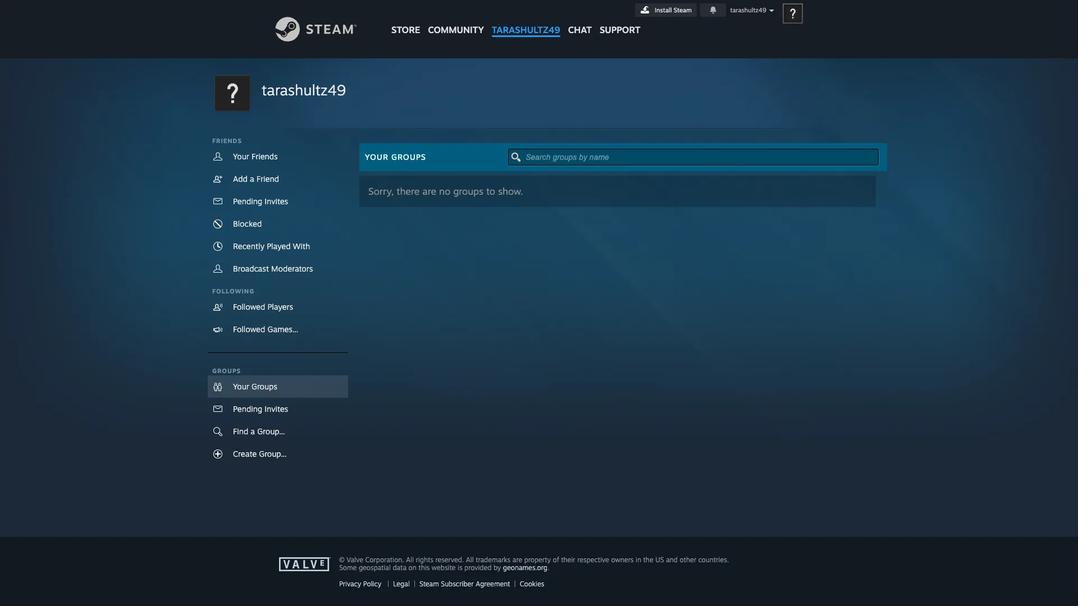 Task type: locate. For each thing, give the bounding box(es) containing it.
invites down your groups link
[[265, 404, 288, 414]]

|
[[387, 580, 389, 588], [414, 580, 415, 588], [514, 580, 516, 588]]

friends up friend
[[252, 152, 278, 161]]

community link
[[424, 0, 488, 41]]

followed
[[233, 302, 265, 312], [233, 325, 265, 334]]

pending for first pending invites link from the top
[[233, 197, 262, 206]]

0 vertical spatial pending
[[233, 197, 262, 206]]

0 horizontal spatial all
[[406, 556, 414, 564]]

followed down 'following'
[[233, 302, 265, 312]]

2 vertical spatial tarashultz49
[[262, 81, 346, 99]]

invites down add a friend link
[[265, 197, 288, 206]]

0 vertical spatial invites
[[265, 197, 288, 206]]

groups up find a group...
[[252, 382, 277, 391]]

1 vertical spatial tarashultz49
[[492, 24, 560, 35]]

.
[[547, 564, 549, 572]]

your for your friends link
[[233, 152, 249, 161]]

provided
[[464, 564, 492, 572]]

a inside find a group... link
[[251, 427, 255, 436]]

agreement
[[476, 580, 510, 588]]

2 horizontal spatial |
[[514, 580, 516, 588]]

followed down followed players
[[233, 325, 265, 334]]

1 horizontal spatial |
[[414, 580, 415, 588]]

pending up find
[[233, 404, 262, 414]]

followed games...
[[233, 325, 298, 334]]

invites
[[265, 197, 288, 206], [265, 404, 288, 414]]

0 vertical spatial a
[[250, 174, 254, 184]]

0 horizontal spatial are
[[422, 185, 436, 197]]

0 vertical spatial tarashultz49
[[730, 6, 766, 14]]

1 horizontal spatial friends
[[252, 152, 278, 161]]

corporation.
[[365, 556, 404, 564]]

rights
[[416, 556, 433, 564]]

add
[[233, 174, 248, 184]]

in
[[636, 556, 641, 564]]

2 pending from the top
[[233, 404, 262, 414]]

a right find
[[251, 427, 255, 436]]

1 vertical spatial are
[[513, 556, 522, 564]]

valve
[[347, 556, 363, 564]]

some
[[339, 564, 357, 572]]

create group...
[[233, 449, 287, 459]]

0 horizontal spatial |
[[387, 580, 389, 588]]

group... down find a group... link
[[259, 449, 287, 459]]

geonames.org link
[[503, 564, 547, 572]]

0 vertical spatial steam
[[674, 6, 692, 14]]

recently played with link
[[208, 235, 348, 258]]

owners
[[611, 556, 634, 564]]

pending invites
[[233, 197, 288, 206], [233, 404, 288, 414]]

1 vertical spatial groups
[[212, 367, 241, 375]]

1 vertical spatial invites
[[265, 404, 288, 414]]

2 pending invites from the top
[[233, 404, 288, 414]]

a
[[250, 174, 254, 184], [251, 427, 255, 436]]

steam right the install
[[674, 6, 692, 14]]

followed for followed games...
[[233, 325, 265, 334]]

support link
[[596, 0, 644, 38]]

tarashultz49 link
[[488, 0, 564, 41], [262, 80, 346, 101]]

1 vertical spatial a
[[251, 427, 255, 436]]

community
[[428, 24, 484, 35]]

pending
[[233, 197, 262, 206], [233, 404, 262, 414]]

1 vertical spatial pending invites
[[233, 404, 288, 414]]

your
[[233, 152, 249, 161], [365, 152, 389, 162], [233, 382, 249, 391]]

followed for followed players
[[233, 302, 265, 312]]

groups up there
[[391, 152, 426, 162]]

0 vertical spatial friends
[[212, 137, 242, 145]]

0 vertical spatial are
[[422, 185, 436, 197]]

groups
[[391, 152, 426, 162], [212, 367, 241, 375], [252, 382, 277, 391]]

0 horizontal spatial tarashultz49 link
[[262, 80, 346, 101]]

| right legal
[[414, 580, 415, 588]]

0 horizontal spatial groups
[[212, 367, 241, 375]]

2 followed from the top
[[233, 325, 265, 334]]

1 pending invites link from the top
[[208, 190, 348, 213]]

pending invites link up find a group...
[[208, 398, 348, 421]]

pending invites link
[[208, 190, 348, 213], [208, 398, 348, 421]]

privacy policy link
[[339, 580, 381, 588]]

your friends link
[[208, 145, 348, 168]]

2 vertical spatial groups
[[252, 382, 277, 391]]

players
[[268, 302, 293, 312]]

recently
[[233, 241, 264, 251]]

subscriber
[[441, 580, 474, 588]]

create group... link
[[208, 443, 348, 466]]

pending up blocked
[[233, 197, 262, 206]]

a for add
[[250, 174, 254, 184]]

1 horizontal spatial all
[[466, 556, 474, 564]]

1 horizontal spatial steam
[[674, 6, 692, 14]]

privacy
[[339, 580, 361, 588]]

followed players link
[[208, 296, 348, 318]]

chat
[[568, 24, 592, 35]]

0 horizontal spatial steam
[[419, 580, 439, 588]]

1 horizontal spatial tarashultz49 link
[[488, 0, 564, 41]]

pending invites down the add a friend
[[233, 197, 288, 206]]

friends up your friends
[[212, 137, 242, 145]]

your up "sorry,"
[[365, 152, 389, 162]]

all
[[406, 556, 414, 564], [466, 556, 474, 564]]

friends
[[212, 137, 242, 145], [252, 152, 278, 161]]

followed players
[[233, 302, 293, 312]]

1 horizontal spatial tarashultz49
[[492, 24, 560, 35]]

their
[[561, 556, 575, 564]]

is
[[458, 564, 462, 572]]

pending invites up find a group...
[[233, 404, 288, 414]]

0 vertical spatial pending invites
[[233, 197, 288, 206]]

Search groups by name text field
[[508, 149, 879, 166]]

your up find
[[233, 382, 249, 391]]

2 all from the left
[[466, 556, 474, 564]]

geonames.org
[[503, 564, 547, 572]]

reserved.
[[435, 556, 464, 564]]

countries.
[[698, 556, 729, 564]]

1 vertical spatial followed
[[233, 325, 265, 334]]

find
[[233, 427, 248, 436]]

a inside add a friend link
[[250, 174, 254, 184]]

steam down this at the bottom left of the page
[[419, 580, 439, 588]]

1 pending from the top
[[233, 197, 262, 206]]

| left cookies link
[[514, 580, 516, 588]]

0 vertical spatial followed
[[233, 302, 265, 312]]

your groups up there
[[365, 152, 426, 162]]

1 followed from the top
[[233, 302, 265, 312]]

all right is
[[466, 556, 474, 564]]

a for find
[[251, 427, 255, 436]]

group... up create group... link
[[257, 427, 285, 436]]

steam
[[674, 6, 692, 14], [419, 580, 439, 588]]

your groups
[[365, 152, 426, 162], [233, 382, 277, 391]]

groups up your groups link
[[212, 367, 241, 375]]

1 pending invites from the top
[[233, 197, 288, 206]]

add a friend link
[[208, 168, 348, 190]]

moderators
[[271, 264, 313, 273]]

are left property
[[513, 556, 522, 564]]

1 vertical spatial tarashultz49 link
[[262, 80, 346, 101]]

0 vertical spatial groups
[[391, 152, 426, 162]]

other
[[680, 556, 696, 564]]

policy
[[363, 580, 381, 588]]

1 | from the left
[[387, 580, 389, 588]]

| left legal
[[387, 580, 389, 588]]

0 vertical spatial your groups
[[365, 152, 426, 162]]

recently played with
[[233, 241, 310, 251]]

support
[[600, 24, 641, 35]]

1 vertical spatial pending invites link
[[208, 398, 348, 421]]

©
[[339, 556, 345, 564]]

1 vertical spatial pending
[[233, 404, 262, 414]]

are
[[422, 185, 436, 197], [513, 556, 522, 564]]

pending invites link down friend
[[208, 190, 348, 213]]

tarashultz49
[[730, 6, 766, 14], [492, 24, 560, 35], [262, 81, 346, 99]]

your up add
[[233, 152, 249, 161]]

1 horizontal spatial are
[[513, 556, 522, 564]]

are left no
[[422, 185, 436, 197]]

1 vertical spatial your groups
[[233, 382, 277, 391]]

1 horizontal spatial groups
[[252, 382, 277, 391]]

0 vertical spatial pending invites link
[[208, 190, 348, 213]]

a right add
[[250, 174, 254, 184]]

legal link
[[393, 580, 410, 588]]

your groups up find a group...
[[233, 382, 277, 391]]

group...
[[257, 427, 285, 436], [259, 449, 287, 459]]

blocked link
[[208, 213, 348, 235]]

followed games... link
[[208, 318, 348, 341]]

all left rights on the left bottom of the page
[[406, 556, 414, 564]]



Task type: describe. For each thing, give the bounding box(es) containing it.
broadcast moderators link
[[208, 258, 348, 280]]

0 vertical spatial group...
[[257, 427, 285, 436]]

groups
[[453, 185, 484, 197]]

2 | from the left
[[414, 580, 415, 588]]

this
[[419, 564, 430, 572]]

are inside © valve corporation. all rights reserved. all trademarks are property of their respective owners in the us and other countries. some geospatial data on this website is provided by geonames.org .
[[513, 556, 522, 564]]

valve logo image
[[279, 558, 333, 572]]

1 vertical spatial group...
[[259, 449, 287, 459]]

0 horizontal spatial friends
[[212, 137, 242, 145]]

your for your groups link
[[233, 382, 249, 391]]

games...
[[268, 325, 298, 334]]

trademarks
[[476, 556, 511, 564]]

friend
[[257, 174, 279, 184]]

create
[[233, 449, 257, 459]]

0 vertical spatial tarashultz49 link
[[488, 0, 564, 41]]

install
[[655, 6, 672, 14]]

sorry, there are no groups to show.
[[368, 185, 523, 197]]

on
[[409, 564, 417, 572]]

sorry,
[[368, 185, 394, 197]]

blocked
[[233, 219, 262, 229]]

2 pending invites link from the top
[[208, 398, 348, 421]]

your friends
[[233, 152, 278, 161]]

0 horizontal spatial tarashultz49
[[262, 81, 346, 99]]

store
[[391, 24, 420, 35]]

0 horizontal spatial your groups
[[233, 382, 277, 391]]

1 all from the left
[[406, 556, 414, 564]]

your groups link
[[208, 376, 348, 398]]

2 horizontal spatial tarashultz49
[[730, 6, 766, 14]]

store link
[[387, 0, 424, 41]]

find a group... link
[[208, 421, 348, 443]]

broadcast
[[233, 264, 269, 273]]

install steam link
[[635, 3, 697, 17]]

data
[[393, 564, 407, 572]]

geospatial
[[359, 564, 391, 572]]

install steam
[[655, 6, 692, 14]]

there
[[397, 185, 420, 197]]

and
[[666, 556, 678, 564]]

find a group...
[[233, 427, 285, 436]]

to
[[486, 185, 495, 197]]

played
[[267, 241, 291, 251]]

website
[[432, 564, 456, 572]]

cookies
[[520, 580, 544, 588]]

no
[[439, 185, 450, 197]]

respective
[[577, 556, 609, 564]]

chat link
[[564, 0, 596, 38]]

privacy policy | legal | steam subscriber agreement | cookies
[[339, 580, 544, 588]]

© valve corporation. all rights reserved. all trademarks are property of their respective owners in the us and other countries. some geospatial data on this website is provided by geonames.org .
[[339, 556, 729, 572]]

1 vertical spatial friends
[[252, 152, 278, 161]]

pending for 2nd pending invites link
[[233, 404, 262, 414]]

property
[[524, 556, 551, 564]]

broadcast moderators
[[233, 264, 313, 273]]

with
[[293, 241, 310, 251]]

us
[[655, 556, 664, 564]]

show.
[[498, 185, 523, 197]]

the
[[643, 556, 653, 564]]

legal
[[393, 580, 410, 588]]

1 horizontal spatial your groups
[[365, 152, 426, 162]]

3 | from the left
[[514, 580, 516, 588]]

by
[[494, 564, 501, 572]]

following
[[212, 288, 254, 295]]

steam inside 'link'
[[674, 6, 692, 14]]

cookies link
[[520, 580, 544, 588]]

add a friend
[[233, 174, 279, 184]]

1 vertical spatial steam
[[419, 580, 439, 588]]

of
[[553, 556, 559, 564]]

1 invites from the top
[[265, 197, 288, 206]]

2 invites from the top
[[265, 404, 288, 414]]

steam subscriber agreement link
[[419, 580, 510, 588]]

2 horizontal spatial groups
[[391, 152, 426, 162]]



Task type: vqa. For each thing, say whether or not it's contained in the screenshot.
bottom Pending Invites
yes



